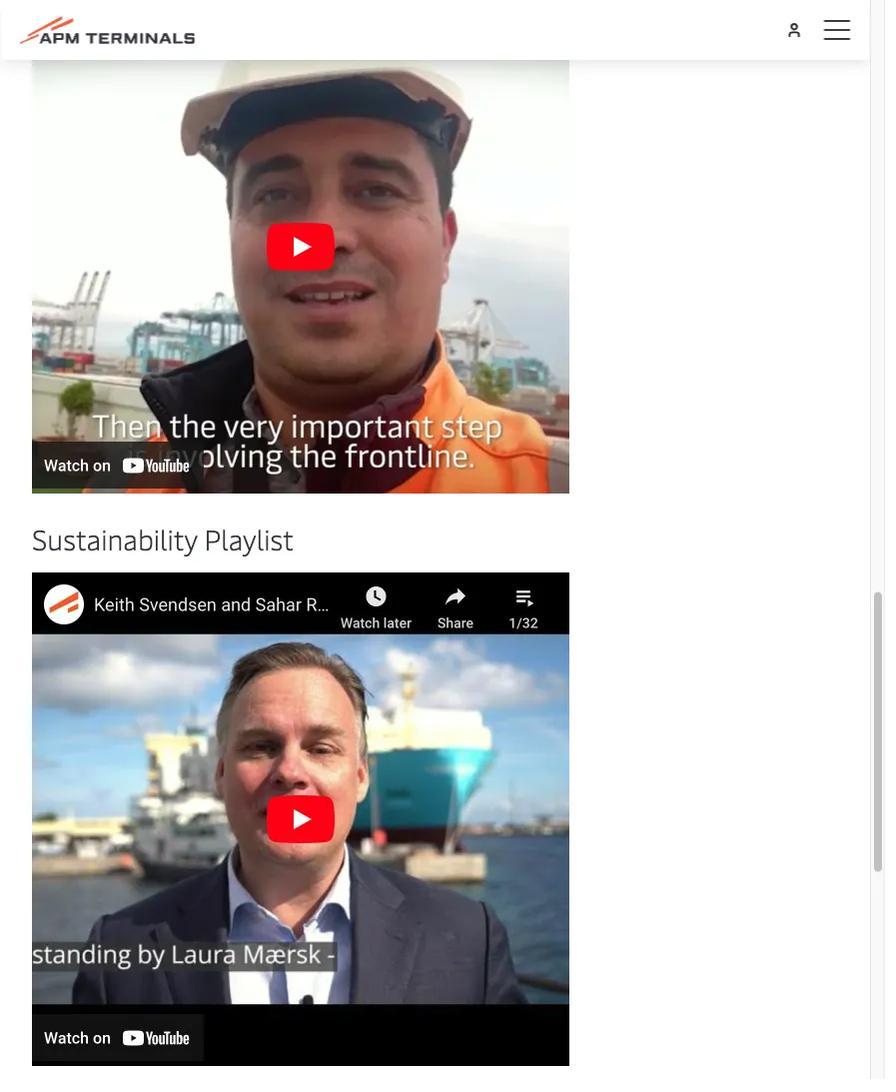 Task type: vqa. For each thing, say whether or not it's contained in the screenshot.
Sustainability
yes



Task type: describe. For each thing, give the bounding box(es) containing it.
sustainability
[[32, 519, 197, 557]]



Task type: locate. For each thing, give the bounding box(es) containing it.
playlist
[[204, 519, 294, 557]]

sustainability playlist
[[32, 519, 294, 557]]



